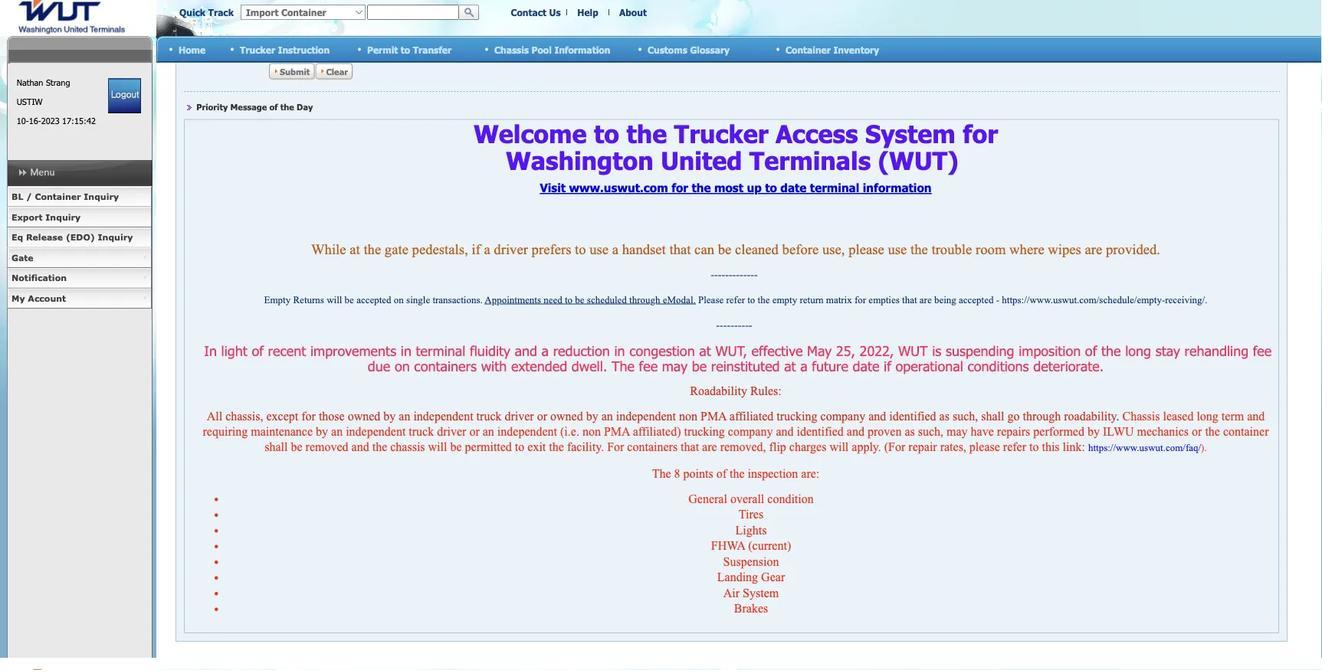 Task type: describe. For each thing, give the bounding box(es) containing it.
inquiry for container
[[84, 192, 119, 202]]

eq
[[12, 232, 23, 243]]

eq release (edo) inquiry
[[12, 232, 133, 243]]

2023
[[41, 116, 60, 126]]

notification
[[12, 273, 67, 283]]

home
[[179, 44, 206, 55]]

notification link
[[7, 268, 152, 289]]

inquiry for (edo)
[[98, 232, 133, 243]]

my account link
[[7, 289, 152, 309]]

contact us
[[511, 7, 561, 18]]

quick track
[[179, 7, 234, 18]]

ustiw
[[17, 97, 42, 107]]

release
[[26, 232, 63, 243]]

chassis
[[495, 44, 529, 55]]

export inquiry link
[[7, 207, 152, 228]]

my account
[[12, 293, 66, 304]]

gate link
[[7, 248, 152, 268]]

1 horizontal spatial container
[[786, 44, 831, 55]]

permit
[[367, 44, 398, 55]]

contact us link
[[511, 7, 561, 18]]

eq release (edo) inquiry link
[[7, 228, 152, 248]]

chassis pool information
[[495, 44, 611, 55]]

trucker instruction
[[240, 44, 330, 55]]

gate
[[12, 253, 33, 263]]

16-
[[29, 116, 41, 126]]

customs glossary
[[648, 44, 730, 55]]

instruction
[[278, 44, 330, 55]]

bl
[[12, 192, 23, 202]]

customs
[[648, 44, 688, 55]]



Task type: vqa. For each thing, say whether or not it's contained in the screenshot.
"10-"
yes



Task type: locate. For each thing, give the bounding box(es) containing it.
inquiry
[[84, 192, 119, 202], [46, 212, 81, 222], [98, 232, 133, 243]]

2 vertical spatial inquiry
[[98, 232, 133, 243]]

inventory
[[834, 44, 880, 55]]

account
[[28, 293, 66, 304]]

container up export inquiry
[[35, 192, 81, 202]]

None text field
[[367, 5, 459, 20]]

/
[[26, 192, 32, 202]]

container inventory
[[786, 44, 880, 55]]

permit to transfer
[[367, 44, 452, 55]]

nathan strang
[[17, 77, 70, 88]]

17:15:42
[[62, 116, 96, 126]]

pool
[[532, 44, 552, 55]]

10-16-2023 17:15:42
[[17, 116, 96, 126]]

help link
[[578, 7, 599, 18]]

inquiry inside eq release (edo) inquiry link
[[98, 232, 133, 243]]

inquiry down bl / container inquiry
[[46, 212, 81, 222]]

(edo)
[[66, 232, 95, 243]]

bl / container inquiry
[[12, 192, 119, 202]]

about
[[620, 7, 647, 18]]

contact
[[511, 7, 547, 18]]

0 horizontal spatial container
[[35, 192, 81, 202]]

1 vertical spatial inquiry
[[46, 212, 81, 222]]

inquiry up export inquiry link
[[84, 192, 119, 202]]

about link
[[620, 7, 647, 18]]

glossary
[[690, 44, 730, 55]]

to
[[401, 44, 410, 55]]

trucker
[[240, 44, 275, 55]]

quick
[[179, 7, 206, 18]]

information
[[555, 44, 611, 55]]

0 vertical spatial container
[[786, 44, 831, 55]]

inquiry inside bl / container inquiry link
[[84, 192, 119, 202]]

container inside bl / container inquiry link
[[35, 192, 81, 202]]

nathan
[[17, 77, 43, 88]]

10-
[[17, 116, 29, 126]]

us
[[549, 7, 561, 18]]

container left inventory
[[786, 44, 831, 55]]

help
[[578, 7, 599, 18]]

bl / container inquiry link
[[7, 187, 152, 207]]

track
[[208, 7, 234, 18]]

inquiry inside export inquiry link
[[46, 212, 81, 222]]

1 vertical spatial container
[[35, 192, 81, 202]]

container
[[786, 44, 831, 55], [35, 192, 81, 202]]

transfer
[[413, 44, 452, 55]]

export inquiry
[[12, 212, 81, 222]]

strang
[[46, 77, 70, 88]]

login image
[[108, 78, 141, 113]]

export
[[12, 212, 43, 222]]

inquiry right (edo)
[[98, 232, 133, 243]]

0 vertical spatial inquiry
[[84, 192, 119, 202]]

my
[[12, 293, 25, 304]]



